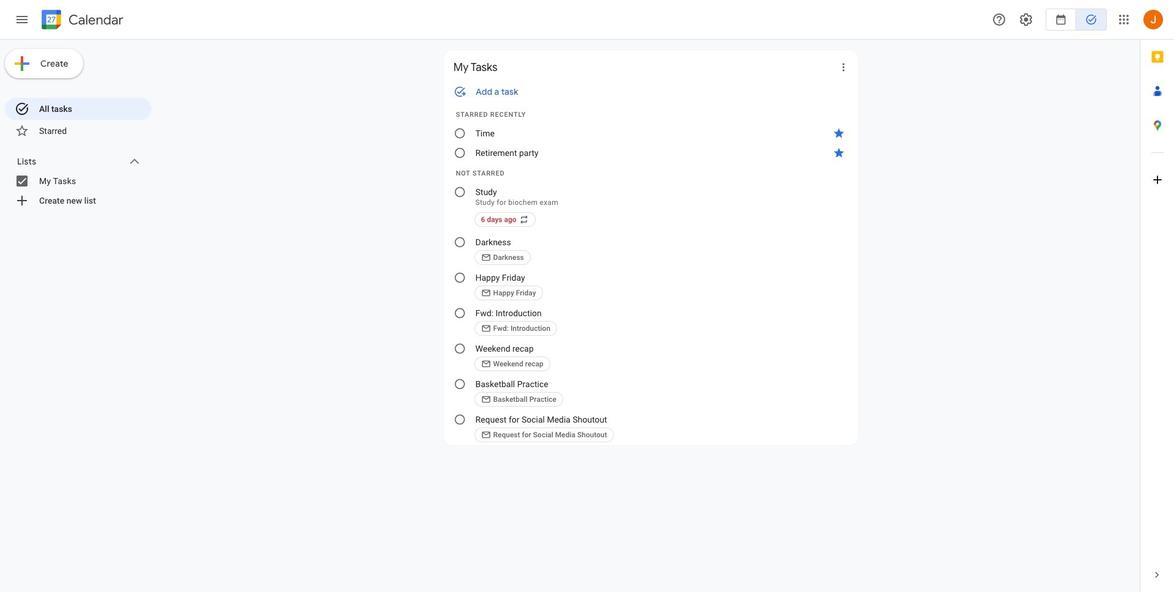 Task type: vqa. For each thing, say whether or not it's contained in the screenshot.
calendars to the middle
no



Task type: locate. For each thing, give the bounding box(es) containing it.
tab list
[[1141, 40, 1175, 558]]

heading inside 'calendar' element
[[66, 13, 124, 27]]

heading
[[66, 13, 124, 27]]



Task type: describe. For each thing, give the bounding box(es) containing it.
support menu image
[[993, 12, 1007, 27]]

calendar element
[[39, 7, 124, 34]]

tasks sidebar image
[[15, 12, 29, 27]]

settings menu image
[[1020, 12, 1034, 27]]



